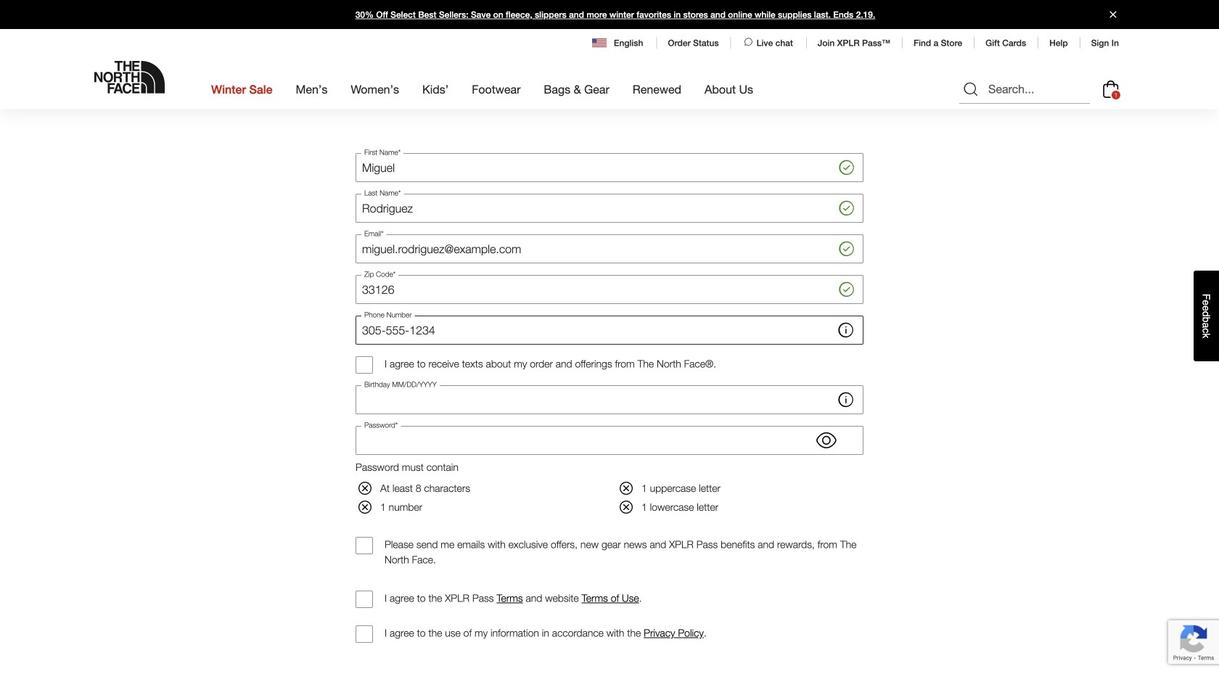 Task type: describe. For each thing, give the bounding box(es) containing it.
2 info image from the top
[[836, 390, 857, 410]]

1 info image from the top
[[836, 320, 857, 341]]

close image
[[1104, 11, 1123, 18]]

Phone Number telephone field
[[356, 316, 864, 345]]

search all image
[[963, 81, 980, 98]]

earn image
[[509, 0, 536, 16]]



Task type: locate. For each thing, give the bounding box(es) containing it.
0 vertical spatial info image
[[836, 320, 857, 341]]

None checkbox
[[356, 591, 373, 608], [356, 626, 373, 643], [356, 591, 373, 608], [356, 626, 373, 643]]

Search search field
[[960, 75, 1090, 104]]

info image
[[836, 320, 857, 341], [836, 390, 857, 410]]

1 vertical spatial info image
[[836, 390, 857, 410]]

gear image
[[744, 0, 765, 16]]

switch visibility password image
[[817, 431, 837, 451]]

None password field
[[356, 426, 864, 455]]

None checkbox
[[356, 356, 373, 374], [356, 537, 373, 555], [356, 356, 373, 374], [356, 537, 373, 555]]

None text field
[[356, 235, 864, 264], [356, 275, 864, 304], [356, 235, 864, 264], [356, 275, 864, 304]]

the north face home page image
[[94, 61, 165, 94]]

None text field
[[356, 153, 864, 182], [356, 194, 864, 223], [356, 386, 864, 415], [356, 153, 864, 182], [356, 194, 864, 223], [356, 386, 864, 415]]



Task type: vqa. For each thing, say whether or not it's contained in the screenshot.
left "Kids'"
no



